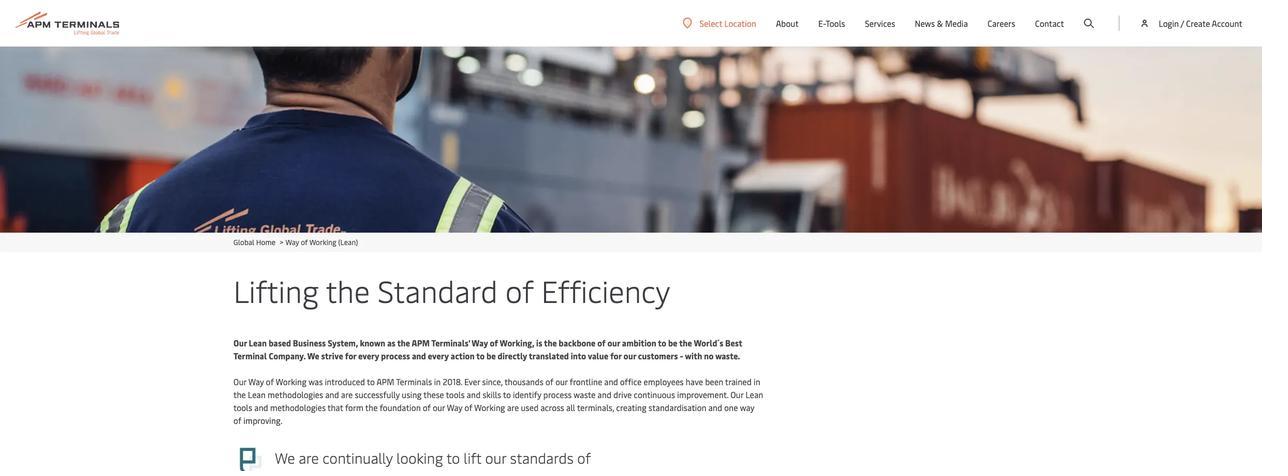 Task type: vqa. For each thing, say whether or not it's contained in the screenshot.
09/23/23 15:15
no



Task type: describe. For each thing, give the bounding box(es) containing it.
improving.
[[243, 415, 282, 427]]

and down ever in the left bottom of the page
[[467, 389, 481, 401]]

known
[[360, 338, 385, 349]]

skills
[[483, 389, 501, 401]]

/
[[1181, 18, 1184, 29]]

our up value at the left bottom of page
[[607, 338, 620, 349]]

introduced
[[325, 376, 365, 388]]

apm inside "our lean based business system, known as the apm terminals' way of working, is the backbone of our ambition to be the world´s best terminal company. we strive for every process and every action to be directly translated into value for our customers - with no waste."
[[412, 338, 430, 349]]

drive
[[613, 389, 632, 401]]

our for our lean based business system, known as the apm terminals' way of working, is the backbone of our ambition to be the world´s best terminal company. we strive for every process and every action to be directly translated into value for our customers - with no waste.
[[233, 338, 247, 349]]

efficiency
[[541, 270, 670, 311]]

way
[[740, 402, 754, 414]]

about button
[[776, 0, 799, 47]]

reliability
[[368, 468, 426, 472]]

action
[[451, 350, 475, 362]]

working,
[[500, 338, 534, 349]]

was
[[308, 376, 323, 388]]

terminal
[[233, 350, 267, 362]]

way down 2018. on the bottom
[[447, 402, 462, 414]]

1 for from the left
[[345, 350, 356, 362]]

and up that
[[325, 389, 339, 401]]

we inside the we are continually looking to lift our standards of efficiency and reliability and to create more valu
[[275, 448, 295, 468]]

we inside "our lean based business system, known as the apm terminals' way of working, is the backbone of our ambition to be the world´s best terminal company. we strive for every process and every action to be directly translated into value for our customers - with no waste."
[[307, 350, 319, 362]]

2 vertical spatial working
[[474, 402, 505, 414]]

select location button
[[683, 17, 756, 29]]

used
[[521, 402, 539, 414]]

location
[[724, 17, 756, 29]]

value
[[588, 350, 608, 362]]

terminals,
[[577, 402, 614, 414]]

have
[[686, 376, 703, 388]]

1 every from the left
[[358, 350, 379, 362]]

standard
[[378, 270, 498, 311]]

with
[[685, 350, 702, 362]]

home
[[256, 238, 275, 247]]

1 vertical spatial working
[[276, 376, 307, 388]]

1 horizontal spatial working
[[309, 238, 336, 247]]

creating
[[616, 402, 646, 414]]

terminals
[[396, 376, 432, 388]]

create
[[1186, 18, 1210, 29]]

since,
[[482, 376, 503, 388]]

way of working image
[[0, 47, 1262, 233]]

and down looking
[[430, 468, 453, 472]]

employees
[[644, 376, 684, 388]]

contact
[[1035, 18, 1064, 29]]

lifting the standard of efficiency
[[233, 270, 670, 311]]

news & media
[[915, 18, 968, 29]]

into
[[571, 350, 586, 362]]

system,
[[328, 338, 358, 349]]

strive
[[321, 350, 343, 362]]

our for our way of working was introduced to apm terminals in 2018. ever since, thousands of our frontline and office employees have been trained in the lean methodologies and are successfully using these tools and skills to identify process waste and drive continuous improvement. our lean tools and methodologies that form the foundation of our way of working are used across all terminals, creating standardisation and one way of improving.
[[233, 376, 246, 388]]

to left lift
[[446, 448, 460, 468]]

2 for from the left
[[610, 350, 622, 362]]

ever
[[464, 376, 480, 388]]

1 horizontal spatial be
[[668, 338, 677, 349]]

lean up improving.
[[248, 389, 266, 401]]

0 vertical spatial are
[[341, 389, 353, 401]]

directly
[[498, 350, 527, 362]]

to right action
[[476, 350, 485, 362]]

to right the skills
[[503, 389, 511, 401]]

backbone
[[559, 338, 595, 349]]

(lean)
[[338, 238, 358, 247]]

business
[[293, 338, 326, 349]]

customers
[[638, 350, 678, 362]]

the down successfully
[[365, 402, 378, 414]]

&
[[937, 18, 943, 29]]

and down continually
[[340, 468, 364, 472]]

2 every from the left
[[428, 350, 449, 362]]

identify
[[513, 389, 541, 401]]

to up customers
[[658, 338, 666, 349]]

global
[[233, 238, 254, 247]]

0 vertical spatial methodologies
[[268, 389, 323, 401]]

the down (lean)
[[326, 270, 370, 311]]

is
[[536, 338, 542, 349]]

way inside "our lean based business system, known as the apm terminals' way of working, is the backbone of our ambition to be the world´s best terminal company. we strive for every process and every action to be directly translated into value for our customers - with no waste."
[[472, 338, 488, 349]]

2018.
[[443, 376, 462, 388]]

we are continually looking to lift our standards of efficiency and reliability and to create more valu
[[275, 448, 601, 472]]

and up the drive
[[604, 376, 618, 388]]

0 horizontal spatial tools
[[233, 402, 252, 414]]

efficiency
[[275, 468, 336, 472]]

>
[[280, 238, 283, 247]]

continuous
[[634, 389, 675, 401]]

account
[[1212, 18, 1242, 29]]

that
[[328, 402, 343, 414]]

1 vertical spatial be
[[486, 350, 496, 362]]

about
[[776, 18, 799, 29]]

best
[[725, 338, 742, 349]]

1 horizontal spatial tools
[[446, 389, 465, 401]]

and left one
[[708, 402, 722, 414]]

foundation
[[380, 402, 421, 414]]

login
[[1159, 18, 1179, 29]]

careers button
[[988, 0, 1015, 47]]

2 horizontal spatial are
[[507, 402, 519, 414]]

the right 'as'
[[397, 338, 410, 349]]

our lean based business system, known as the apm terminals' way of working, is the backbone of our ambition to be the world´s best terminal company. we strive for every process and every action to be directly translated into value for our customers - with no waste.
[[233, 338, 742, 362]]

all
[[566, 402, 575, 414]]



Task type: locate. For each thing, give the bounding box(es) containing it.
tools
[[826, 18, 845, 29]]

lean
[[249, 338, 267, 349], [248, 389, 266, 401], [746, 389, 763, 401]]

1 horizontal spatial we
[[307, 350, 319, 362]]

world´s
[[694, 338, 723, 349]]

we down business
[[307, 350, 319, 362]]

frontline
[[570, 376, 602, 388]]

working down the skills
[[474, 402, 505, 414]]

looking
[[396, 448, 443, 468]]

no
[[704, 350, 714, 362]]

create
[[474, 468, 514, 472]]

lifting
[[233, 270, 319, 311]]

0 vertical spatial working
[[309, 238, 336, 247]]

to down lift
[[457, 468, 470, 472]]

process down 'as'
[[381, 350, 410, 362]]

careers
[[988, 18, 1015, 29]]

process inside "our lean based business system, known as the apm terminals' way of working, is the backbone of our ambition to be the world´s best terminal company. we strive for every process and every action to be directly translated into value for our customers - with no waste."
[[381, 350, 410, 362]]

of inside the we are continually looking to lift our standards of efficiency and reliability and to create more valu
[[577, 448, 591, 468]]

and up improving.
[[254, 402, 268, 414]]

0 vertical spatial our
[[233, 338, 247, 349]]

are up efficiency
[[299, 448, 319, 468]]

are inside the we are continually looking to lift our standards of efficiency and reliability and to create more valu
[[299, 448, 319, 468]]

login / create account
[[1159, 18, 1242, 29]]

waste
[[574, 389, 596, 401]]

services button
[[865, 0, 895, 47]]

for right value at the left bottom of page
[[610, 350, 622, 362]]

0 vertical spatial we
[[307, 350, 319, 362]]

1 vertical spatial are
[[507, 402, 519, 414]]

0 horizontal spatial are
[[299, 448, 319, 468]]

0 vertical spatial process
[[381, 350, 410, 362]]

ambition
[[622, 338, 656, 349]]

contact button
[[1035, 0, 1064, 47]]

apm right 'as'
[[412, 338, 430, 349]]

way
[[285, 238, 299, 247], [472, 338, 488, 349], [248, 376, 264, 388], [447, 402, 462, 414]]

be left directly
[[486, 350, 496, 362]]

as
[[387, 338, 395, 349]]

and
[[412, 350, 426, 362], [604, 376, 618, 388], [325, 389, 339, 401], [467, 389, 481, 401], [598, 389, 611, 401], [254, 402, 268, 414], [708, 402, 722, 414], [340, 468, 364, 472], [430, 468, 453, 472]]

1 vertical spatial methodologies
[[270, 402, 326, 414]]

continually
[[323, 448, 393, 468]]

every down terminals'
[[428, 350, 449, 362]]

the right the 'is'
[[544, 338, 557, 349]]

are down the introduced
[[341, 389, 353, 401]]

tools
[[446, 389, 465, 401], [233, 402, 252, 414]]

2 vertical spatial our
[[730, 389, 743, 401]]

services
[[865, 18, 895, 29]]

apm up successfully
[[377, 376, 394, 388]]

lean inside "our lean based business system, known as the apm terminals' way of working, is the backbone of our ambition to be the world´s best terminal company. we strive for every process and every action to be directly translated into value for our customers - with no waste."
[[249, 338, 267, 349]]

1 horizontal spatial process
[[543, 389, 572, 401]]

2 in from the left
[[754, 376, 760, 388]]

1 horizontal spatial are
[[341, 389, 353, 401]]

our down terminal
[[233, 376, 246, 388]]

lift
[[464, 448, 481, 468]]

apm inside our way of working was introduced to apm terminals in 2018. ever since, thousands of our frontline and office employees have been trained in the lean methodologies and are successfully using these tools and skills to identify process waste and drive continuous improvement. our lean tools and methodologies that form the foundation of our way of working are used across all terminals, creating standardisation and one way of improving.
[[377, 376, 394, 388]]

our up the create
[[485, 448, 506, 468]]

process
[[381, 350, 410, 362], [543, 389, 572, 401]]

lean up way
[[746, 389, 763, 401]]

e-tools button
[[818, 0, 845, 47]]

company.
[[269, 350, 305, 362]]

waste.
[[715, 350, 740, 362]]

our inside the we are continually looking to lift our standards of efficiency and reliability and to create more valu
[[485, 448, 506, 468]]

the
[[326, 270, 370, 311], [397, 338, 410, 349], [544, 338, 557, 349], [679, 338, 692, 349], [233, 389, 246, 401], [365, 402, 378, 414]]

apm
[[412, 338, 430, 349], [377, 376, 394, 388]]

across
[[541, 402, 564, 414]]

our inside "our lean based business system, known as the apm terminals' way of working, is the backbone of our ambition to be the world´s best terminal company. we strive for every process and every action to be directly translated into value for our customers - with no waste."
[[233, 338, 247, 349]]

1 vertical spatial process
[[543, 389, 572, 401]]

0 horizontal spatial every
[[358, 350, 379, 362]]

select
[[699, 17, 722, 29]]

-
[[680, 350, 683, 362]]

0 vertical spatial tools
[[446, 389, 465, 401]]

working left (lean)
[[309, 238, 336, 247]]

working left was
[[276, 376, 307, 388]]

tools up improving.
[[233, 402, 252, 414]]

improvement.
[[677, 389, 728, 401]]

terminals'
[[431, 338, 470, 349]]

been
[[705, 376, 723, 388]]

0 horizontal spatial working
[[276, 376, 307, 388]]

0 horizontal spatial process
[[381, 350, 410, 362]]

to up successfully
[[367, 376, 375, 388]]

tools down 2018. on the bottom
[[446, 389, 465, 401]]

our down ambition
[[623, 350, 636, 362]]

for down system,
[[345, 350, 356, 362]]

and inside "our lean based business system, known as the apm terminals' way of working, is the backbone of our ambition to be the world´s best terminal company. we strive for every process and every action to be directly translated into value for our customers - with no waste."
[[412, 350, 426, 362]]

we up efficiency
[[275, 448, 295, 468]]

using
[[402, 389, 422, 401]]

our way of working was introduced to apm terminals in 2018. ever since, thousands of our frontline and office employees have been trained in the lean methodologies and are successfully using these tools and skills to identify process waste and drive continuous improvement. our lean tools and methodologies that form the foundation of our way of working are used across all terminals, creating standardisation and one way of improving.
[[233, 376, 763, 427]]

successfully
[[355, 389, 400, 401]]

in up these
[[434, 376, 441, 388]]

trained
[[725, 376, 752, 388]]

1 horizontal spatial for
[[610, 350, 622, 362]]

every down known
[[358, 350, 379, 362]]

news
[[915, 18, 935, 29]]

of
[[301, 238, 308, 247], [505, 270, 534, 311], [490, 338, 498, 349], [597, 338, 606, 349], [266, 376, 274, 388], [545, 376, 553, 388], [423, 402, 431, 414], [464, 402, 472, 414], [233, 415, 241, 427], [577, 448, 591, 468]]

e-
[[818, 18, 826, 29]]

we
[[307, 350, 319, 362], [275, 448, 295, 468]]

2 vertical spatial are
[[299, 448, 319, 468]]

thousands
[[505, 376, 543, 388]]

1 in from the left
[[434, 376, 441, 388]]

1 vertical spatial we
[[275, 448, 295, 468]]

0 horizontal spatial in
[[434, 376, 441, 388]]

and up terminals
[[412, 350, 426, 362]]

working
[[309, 238, 336, 247], [276, 376, 307, 388], [474, 402, 505, 414]]

the up improving.
[[233, 389, 246, 401]]

process inside our way of working was introduced to apm terminals in 2018. ever since, thousands of our frontline and office employees have been trained in the lean methodologies and are successfully using these tools and skills to identify process waste and drive continuous improvement. our lean tools and methodologies that form the foundation of our way of working are used across all terminals, creating standardisation and one way of improving.
[[543, 389, 572, 401]]

1 horizontal spatial every
[[428, 350, 449, 362]]

1 vertical spatial tools
[[233, 402, 252, 414]]

global home link
[[233, 238, 275, 247]]

1 horizontal spatial in
[[754, 376, 760, 388]]

form
[[345, 402, 363, 414]]

and up terminals,
[[598, 389, 611, 401]]

way up action
[[472, 338, 488, 349]]

media
[[945, 18, 968, 29]]

0 vertical spatial be
[[668, 338, 677, 349]]

select location
[[699, 17, 756, 29]]

e-tools
[[818, 18, 845, 29]]

translated
[[529, 350, 569, 362]]

global home > way of working (lean)
[[233, 238, 358, 247]]

lean up terminal
[[249, 338, 267, 349]]

these
[[423, 389, 444, 401]]

in right the trained
[[754, 376, 760, 388]]

2 horizontal spatial working
[[474, 402, 505, 414]]

process up across
[[543, 389, 572, 401]]

methodologies
[[268, 389, 323, 401], [270, 402, 326, 414]]

1 horizontal spatial apm
[[412, 338, 430, 349]]

are left used
[[507, 402, 519, 414]]

our
[[607, 338, 620, 349], [623, 350, 636, 362], [555, 376, 568, 388], [433, 402, 445, 414], [485, 448, 506, 468]]

1 vertical spatial apm
[[377, 376, 394, 388]]

our down these
[[433, 402, 445, 414]]

are
[[341, 389, 353, 401], [507, 402, 519, 414], [299, 448, 319, 468]]

way down terminal
[[248, 376, 264, 388]]

standardisation
[[648, 402, 706, 414]]

in
[[434, 376, 441, 388], [754, 376, 760, 388]]

0 horizontal spatial for
[[345, 350, 356, 362]]

for
[[345, 350, 356, 362], [610, 350, 622, 362]]

standards
[[510, 448, 574, 468]]

our
[[233, 338, 247, 349], [233, 376, 246, 388], [730, 389, 743, 401]]

our left frontline
[[555, 376, 568, 388]]

0 horizontal spatial we
[[275, 448, 295, 468]]

our down the trained
[[730, 389, 743, 401]]

the up -
[[679, 338, 692, 349]]

based
[[269, 338, 291, 349]]

office
[[620, 376, 642, 388]]

one
[[724, 402, 738, 414]]

login / create account link
[[1140, 0, 1242, 47]]

way right >
[[285, 238, 299, 247]]

0 vertical spatial apm
[[412, 338, 430, 349]]

0 horizontal spatial apm
[[377, 376, 394, 388]]

more
[[518, 468, 551, 472]]

our up terminal
[[233, 338, 247, 349]]

be up customers
[[668, 338, 677, 349]]

1 vertical spatial our
[[233, 376, 246, 388]]

0 horizontal spatial be
[[486, 350, 496, 362]]



